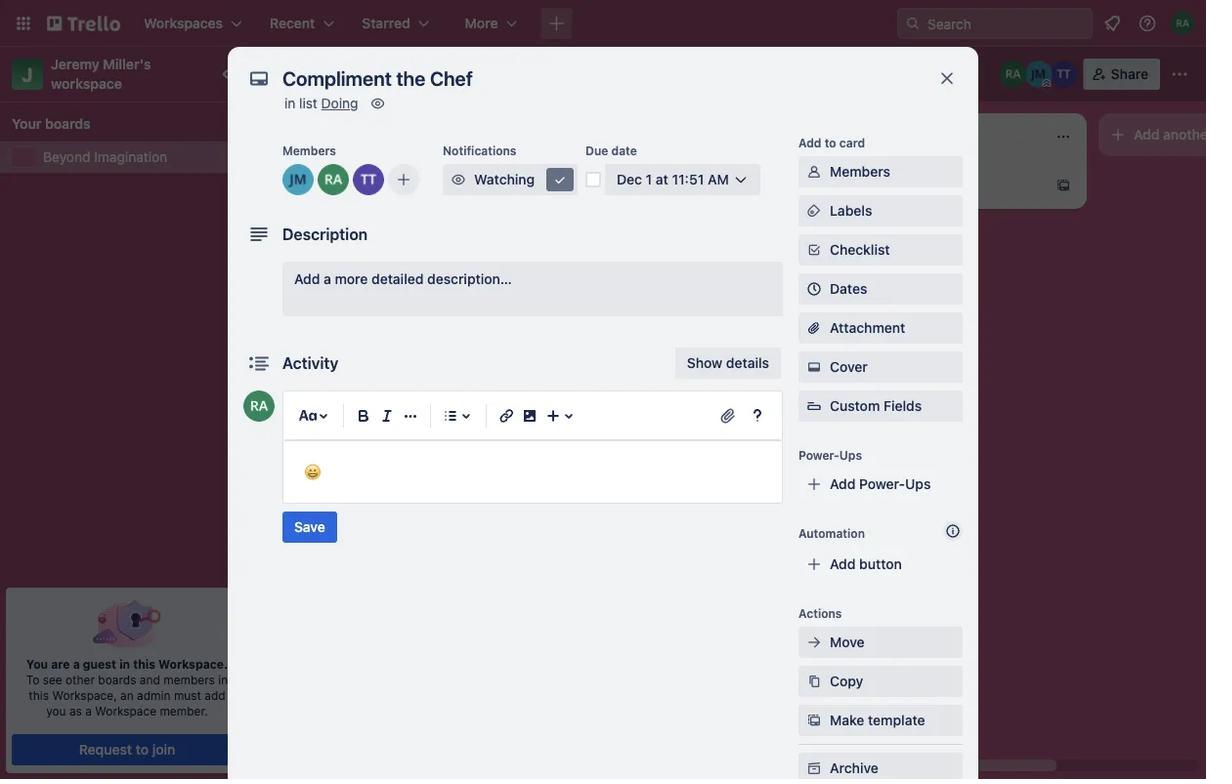 Task type: locate. For each thing, give the bounding box(es) containing it.
dates
[[830, 281, 867, 297]]

beyond imagination up doing link
[[280, 64, 446, 85]]

0 horizontal spatial boards
[[45, 116, 91, 132]]

beyond down your boards
[[43, 149, 90, 165]]

:grinning: image
[[304, 464, 322, 481], [304, 464, 322, 481]]

fields
[[883, 398, 922, 414]]

None text field
[[273, 61, 918, 96]]

show menu image
[[1170, 65, 1189, 84]]

1 vertical spatial add a card button
[[274, 499, 493, 530]]

sm image inside archive link
[[804, 759, 824, 779]]

1 horizontal spatial in
[[218, 673, 228, 687]]

boards right your
[[45, 116, 91, 132]]

more
[[335, 271, 368, 287]]

1 vertical spatial dec
[[614, 251, 636, 265]]

add up labels link
[[860, 177, 886, 194]]

ruby anderson (rubyanderson7) image down the search field
[[1000, 61, 1027, 88]]

2 horizontal spatial in
[[284, 95, 295, 111]]

sm image for watching
[[449, 170, 468, 190]]

add a card
[[860, 177, 929, 194], [305, 506, 374, 522]]

1 vertical spatial beyond imagination
[[43, 149, 167, 165]]

sm image left labels
[[804, 201, 824, 221]]

1 horizontal spatial beyond
[[280, 64, 343, 85]]

ruby anderson (rubyanderson7) image left create
[[243, 391, 275, 422]]

add a card button
[[829, 170, 1048, 201], [274, 499, 493, 530]]

checklist link
[[798, 235, 963, 266]]

members up labels
[[830, 164, 890, 180]]

1 vertical spatial to
[[136, 742, 149, 758]]

imagination
[[347, 64, 446, 85], [94, 149, 167, 165]]

filters button
[[910, 59, 985, 90]]

1 vertical spatial ruby anderson (rubyanderson7) image
[[243, 391, 275, 422]]

italic ⌘i image
[[375, 405, 399, 428]]

sm image for archive
[[804, 759, 824, 779]]

add left more
[[294, 271, 320, 287]]

boards
[[45, 116, 91, 132], [98, 673, 136, 687]]

2 horizontal spatial jeremy miller (jeremymiller198) image
[[1025, 61, 1052, 88]]

this
[[133, 658, 155, 671], [29, 689, 49, 703]]

labels
[[830, 203, 872, 219]]

to for join
[[136, 742, 149, 758]]

show details link
[[675, 348, 781, 379]]

a right are
[[73, 658, 80, 671]]

1 left at
[[646, 172, 652, 188]]

0 vertical spatial in
[[284, 95, 295, 111]]

add button
[[830, 557, 902, 573]]

2 vertical spatial in
[[218, 673, 228, 687]]

attach and insert link image
[[718, 407, 738, 426]]

sm image down the actions
[[804, 633, 824, 653]]

0 horizontal spatial ruby anderson (rubyanderson7) image
[[318, 164, 349, 195]]

add a card down the kickoff meeting
[[305, 506, 374, 522]]

card down meeting
[[346, 506, 374, 522]]

create from template… image
[[1056, 178, 1071, 194]]

card up 'members' link
[[839, 136, 865, 150]]

Search field
[[921, 9, 1092, 38]]

0 vertical spatial this
[[133, 658, 155, 671]]

beyond inside beyond imagination link
[[43, 149, 90, 165]]

sm image left cover
[[804, 358, 824, 377]]

this up and
[[133, 658, 155, 671]]

0 horizontal spatial add a card
[[305, 506, 374, 522]]

member.
[[160, 705, 208, 718]]

0 horizontal spatial in
[[119, 658, 130, 671]]

due date
[[585, 144, 637, 157]]

Dec 1 checkbox
[[590, 246, 650, 270]]

power-ups
[[798, 449, 862, 462]]

0 horizontal spatial ups
[[839, 449, 862, 462]]

0 vertical spatial card
[[839, 136, 865, 150]]

1 horizontal spatial ups
[[905, 476, 931, 493]]

sm image inside the cover link
[[804, 358, 824, 377]]

in left list
[[284, 95, 295, 111]]

0 vertical spatial jeremy miller (jeremymiller198) image
[[1025, 61, 1052, 88]]

1 vertical spatial card
[[901, 177, 929, 194]]

1 horizontal spatial boards
[[98, 673, 136, 687]]

ruby anderson (rubyanderson7) image right open information menu image
[[1171, 12, 1194, 35]]

sm image left archive
[[804, 759, 824, 779]]

sm image inside 'members' link
[[804, 162, 824, 182]]

sm image left mark due date as complete option
[[550, 170, 570, 190]]

ruby anderson (rubyanderson7) image
[[1171, 12, 1194, 35], [1000, 61, 1027, 88], [318, 164, 349, 195]]

members down list
[[282, 144, 336, 157]]

boards up an
[[98, 673, 136, 687]]

add a card button down kickoff meeting link
[[274, 499, 493, 530]]

sm image left make
[[804, 711, 824, 731]]

your boards
[[12, 116, 91, 132]]

in
[[284, 95, 295, 111], [119, 658, 130, 671], [218, 673, 228, 687]]

add
[[1134, 127, 1160, 143], [798, 136, 821, 150], [860, 177, 886, 194], [294, 271, 320, 287], [830, 476, 856, 493], [305, 506, 331, 522], [830, 557, 856, 573]]

guest
[[83, 658, 116, 671]]

ups down fields
[[905, 476, 931, 493]]

0 horizontal spatial to
[[136, 742, 149, 758]]

kickoff
[[285, 463, 329, 479]]

card up labels link
[[901, 177, 929, 194]]

workspace
[[95, 705, 156, 718]]

editor toolbar toolbar
[[292, 401, 773, 432]]

beyond imagination down your boards with 1 items element at the left of the page
[[43, 149, 167, 165]]

open help dialog image
[[746, 405, 769, 428]]

sm image
[[368, 94, 388, 113], [550, 170, 570, 190], [804, 201, 824, 221], [804, 672, 824, 692]]

0 horizontal spatial add a card button
[[274, 499, 493, 530]]

thoughts
[[563, 169, 617, 183]]

share button
[[1084, 59, 1160, 90]]

1 vertical spatial members
[[830, 164, 890, 180]]

a
[[889, 177, 897, 194], [324, 271, 331, 287], [334, 506, 342, 522], [73, 658, 80, 671], [85, 705, 92, 718]]

sm image inside move link
[[804, 633, 824, 653]]

sm image inside make template link
[[804, 711, 824, 731]]

0 horizontal spatial members
[[282, 144, 336, 157]]

1 horizontal spatial power-
[[859, 476, 905, 493]]

ruby anderson (rubyanderson7) image
[[770, 246, 794, 270], [243, 391, 275, 422]]

create instagram link
[[285, 391, 512, 411]]

beyond imagination
[[280, 64, 446, 85], [43, 149, 167, 165]]

2 vertical spatial jeremy miller (jeremymiller198) image
[[743, 246, 766, 270]]

to
[[825, 136, 836, 150], [136, 742, 149, 758]]

to inside button
[[136, 742, 149, 758]]

create instagram
[[285, 393, 394, 409]]

1 vertical spatial boards
[[98, 673, 136, 687]]

1 vertical spatial beyond
[[43, 149, 90, 165]]

a right save
[[334, 506, 342, 522]]

0 vertical spatial beyond
[[280, 64, 343, 85]]

1 horizontal spatial to
[[825, 136, 836, 150]]

0 horizontal spatial power-
[[798, 449, 839, 462]]

sm image inside checklist link
[[804, 240, 824, 260]]

dates button
[[798, 274, 963, 305]]

workspace
[[51, 76, 122, 92]]

thinking link
[[563, 180, 790, 199]]

0 vertical spatial power-
[[798, 449, 839, 462]]

to left join
[[136, 742, 149, 758]]

members
[[163, 673, 215, 687]]

0 horizontal spatial beyond
[[43, 149, 90, 165]]

1 vertical spatial power-
[[859, 476, 905, 493]]

jeremy miller (jeremymiller198) image
[[1025, 61, 1052, 88], [282, 164, 314, 195], [743, 246, 766, 270]]

0 vertical spatial ups
[[839, 449, 862, 462]]

imagination down your boards with 1 items element at the left of the page
[[94, 149, 167, 165]]

dec inside option
[[614, 251, 636, 265]]

notifications
[[443, 144, 516, 157]]

due
[[585, 144, 608, 157]]

imagination up doing link
[[347, 64, 446, 85]]

1 horizontal spatial beyond imagination
[[280, 64, 446, 85]]

image image
[[518, 405, 541, 428]]

sm image down the add to card
[[804, 162, 824, 182]]

1 vertical spatial add a card
[[305, 506, 374, 522]]

in list doing
[[284, 95, 358, 111]]

labels link
[[798, 195, 963, 227]]

sm image for checklist
[[804, 240, 824, 260]]

doing
[[321, 95, 358, 111]]

0 vertical spatial imagination
[[347, 64, 446, 85]]

primary element
[[0, 0, 1206, 47]]

terry turtle (terryturtle) image
[[1050, 61, 1078, 88], [353, 164, 384, 195], [715, 246, 739, 270], [493, 415, 516, 438]]

dec inside button
[[617, 172, 642, 188]]

in right guest
[[119, 658, 130, 671]]

dec down thinking
[[614, 251, 636, 265]]

custom
[[830, 398, 880, 414]]

see
[[43, 673, 62, 687]]

add anothe button
[[1099, 113, 1206, 156]]

1 down thinking link
[[639, 251, 644, 265]]

add down automation
[[830, 557, 856, 573]]

0 horizontal spatial ruby anderson (rubyanderson7) image
[[243, 391, 275, 422]]

sm image left checklist
[[804, 240, 824, 260]]

2 horizontal spatial ruby anderson (rubyanderson7) image
[[1171, 12, 1194, 35]]

terry turtle (terryturtle) image left the add members to card image
[[353, 164, 384, 195]]

your
[[12, 116, 42, 132]]

card for the bottom add a card button
[[346, 506, 374, 522]]

add
[[205, 689, 225, 703]]

sm image inside labels link
[[804, 201, 824, 221]]

2 vertical spatial card
[[346, 506, 374, 522]]

Board name text field
[[270, 59, 456, 90]]

1 horizontal spatial members
[[830, 164, 890, 180]]

1 horizontal spatial jeremy miller (jeremymiller198) image
[[743, 246, 766, 270]]

sm image
[[874, 59, 902, 86], [804, 162, 824, 182], [449, 170, 468, 190], [804, 240, 824, 260], [804, 358, 824, 377], [804, 633, 824, 653], [804, 711, 824, 731], [804, 759, 824, 779]]

11:51
[[672, 172, 704, 188]]

ups
[[839, 449, 862, 462], [905, 476, 931, 493]]

are
[[51, 658, 70, 671]]

more formatting image
[[399, 405, 422, 428]]

1 vertical spatial jeremy miller (jeremymiller198) image
[[282, 164, 314, 195]]

description
[[282, 225, 368, 244]]

0 horizontal spatial imagination
[[94, 149, 167, 165]]

members
[[282, 144, 336, 157], [830, 164, 890, 180]]

1 horizontal spatial add a card
[[860, 177, 929, 194]]

1 horizontal spatial ruby anderson (rubyanderson7) image
[[1000, 61, 1027, 88]]

sm image for make template
[[804, 711, 824, 731]]

2 horizontal spatial card
[[901, 177, 929, 194]]

0 vertical spatial boards
[[45, 116, 91, 132]]

beyond up list
[[280, 64, 343, 85]]

add down power-ups
[[830, 476, 856, 493]]

dec down date
[[617, 172, 642, 188]]

custom fields button
[[798, 397, 963, 416]]

1 down instagram
[[375, 420, 380, 433]]

1 vertical spatial imagination
[[94, 149, 167, 165]]

sm image for cover
[[804, 358, 824, 377]]

as
[[69, 705, 82, 718]]

add a card button up checklist link at the top
[[829, 170, 1048, 201]]

ruby anderson (rubyanderson7) image up "description"
[[318, 164, 349, 195]]

ups up add power-ups
[[839, 449, 862, 462]]

0 notifications image
[[1100, 12, 1124, 35]]

ruby anderson (rubyanderson7) image up create from template… icon on the right of page
[[770, 246, 794, 270]]

add a card up labels link
[[860, 177, 929, 194]]

sm image left the "copy"
[[804, 672, 824, 692]]

attachment button
[[798, 313, 963, 344]]

miller's
[[103, 56, 151, 72]]

dec
[[617, 172, 642, 188], [614, 251, 636, 265]]

sm image down notifications
[[449, 170, 468, 190]]

2 vertical spatial ruby anderson (rubyanderson7) image
[[318, 164, 349, 195]]

1 horizontal spatial card
[[839, 136, 865, 150]]

0 vertical spatial dec
[[617, 172, 642, 188]]

save
[[294, 519, 325, 536]]

power- down power-ups
[[859, 476, 905, 493]]

save button
[[282, 512, 337, 543]]

0 horizontal spatial jeremy miller (jeremymiller198) image
[[282, 164, 314, 195]]

0 horizontal spatial this
[[29, 689, 49, 703]]

copy link
[[798, 667, 963, 698]]

1 vertical spatial this
[[29, 689, 49, 703]]

terry turtle (terryturtle) image left the share button
[[1050, 61, 1078, 88]]

sm image inside watching button
[[449, 170, 468, 190]]

in up add
[[218, 673, 228, 687]]

0 vertical spatial to
[[825, 136, 836, 150]]

doing link
[[321, 95, 358, 111]]

0 vertical spatial beyond imagination
[[280, 64, 446, 85]]

to up 'members' link
[[825, 136, 836, 150]]

0 horizontal spatial card
[[346, 506, 374, 522]]

1 horizontal spatial imagination
[[347, 64, 446, 85]]

jeremy
[[51, 56, 99, 72]]

boards inside you are a guest in this workspace. to see other boards and members in this workspace, an admin must add you as a workspace member.
[[98, 673, 136, 687]]

this down to
[[29, 689, 49, 703]]

and
[[140, 673, 160, 687]]

1 horizontal spatial add a card button
[[829, 170, 1048, 201]]

1 horizontal spatial ruby anderson (rubyanderson7) image
[[770, 246, 794, 270]]

sm image inside watching button
[[550, 170, 570, 190]]

add left anothe
[[1134, 127, 1160, 143]]

make template link
[[798, 706, 963, 737]]

power- down custom
[[798, 449, 839, 462]]



Task type: vqa. For each thing, say whether or not it's contained in the screenshot.
B
no



Task type: describe. For each thing, give the bounding box(es) containing it.
custom fields
[[830, 398, 922, 414]]

you are a guest in this workspace. to see other boards and members in this workspace, an admin must add you as a workspace member.
[[26, 658, 228, 718]]

dec 1 at 11:51 am
[[617, 172, 729, 188]]

0 vertical spatial members
[[282, 144, 336, 157]]

button
[[859, 557, 902, 573]]

dec for dec 1 at 11:51 am
[[617, 172, 642, 188]]

add a more detailed description…
[[294, 271, 512, 287]]

back to home image
[[47, 8, 120, 39]]

description…
[[427, 271, 512, 287]]

dec 1
[[614, 251, 644, 265]]

copy
[[830, 674, 863, 690]]

you
[[46, 705, 66, 718]]

kickoff meeting
[[285, 463, 384, 479]]

imagination inside board name "text field"
[[347, 64, 446, 85]]

1 vertical spatial ruby anderson (rubyanderson7) image
[[1000, 61, 1027, 88]]

Main content area, start typing to enter text. text field
[[304, 459, 761, 483]]

archive
[[830, 761, 879, 777]]

date
[[611, 144, 637, 157]]

0 vertical spatial ruby anderson (rubyanderson7) image
[[1171, 12, 1194, 35]]

template
[[868, 713, 925, 729]]

dec for dec 1
[[614, 251, 636, 265]]

archive link
[[798, 754, 963, 780]]

an
[[120, 689, 134, 703]]

members link
[[798, 156, 963, 188]]

beyond inside board name "text field"
[[280, 64, 343, 85]]

sm image inside copy link
[[804, 672, 824, 692]]

join
[[152, 742, 175, 758]]

admin
[[137, 689, 171, 703]]

kickoff meeting link
[[285, 462, 512, 481]]

anothe
[[1163, 127, 1206, 143]]

jeremy miller's workspace
[[51, 56, 155, 92]]

watching button
[[443, 164, 578, 195]]

add button button
[[798, 549, 963, 581]]

show details
[[687, 355, 769, 371]]

list
[[299, 95, 317, 111]]

search image
[[905, 16, 921, 31]]

1 vertical spatial in
[[119, 658, 130, 671]]

add to card
[[798, 136, 865, 150]]

sm image for move
[[804, 633, 824, 653]]

to
[[26, 673, 39, 687]]

1 inside button
[[646, 172, 652, 188]]

add power-ups
[[830, 476, 931, 493]]

add up 'members' link
[[798, 136, 821, 150]]

bold ⌘b image
[[352, 405, 375, 428]]

actions
[[798, 607, 842, 621]]

1 horizontal spatial this
[[133, 658, 155, 671]]

at
[[656, 172, 668, 188]]

to for card
[[825, 136, 836, 150]]

cover
[[830, 359, 868, 375]]

request to join
[[79, 742, 175, 758]]

thinking
[[563, 181, 617, 197]]

color: bold red, title: "thoughts" element
[[563, 168, 617, 183]]

watching
[[474, 172, 535, 188]]

meeting
[[333, 463, 384, 479]]

other
[[65, 673, 95, 687]]

0 vertical spatial add a card button
[[829, 170, 1048, 201]]

share
[[1111, 66, 1148, 82]]

cover link
[[798, 352, 963, 383]]

checklist
[[830, 242, 890, 258]]

sm image down board name "text field"
[[368, 94, 388, 113]]

beyond imagination link
[[43, 148, 242, 167]]

create from template… image
[[778, 295, 794, 311]]

a right as at the left of the page
[[85, 705, 92, 718]]

thoughts thinking
[[563, 169, 617, 197]]

am
[[708, 172, 729, 188]]

j
[[22, 63, 33, 86]]

a up labels link
[[889, 177, 897, 194]]

sm image for members
[[804, 162, 824, 182]]

card for the topmost add a card button
[[901, 177, 929, 194]]

0 horizontal spatial beyond imagination
[[43, 149, 167, 165]]

detailed
[[371, 271, 424, 287]]

instagram
[[331, 393, 394, 409]]

link image
[[495, 405, 518, 428]]

create
[[285, 393, 327, 409]]

filters
[[939, 66, 979, 82]]

text styles image
[[296, 405, 320, 428]]

Mark due date as complete checkbox
[[585, 172, 601, 188]]

add down kickoff
[[305, 506, 331, 522]]

automation
[[798, 527, 865, 540]]

lists image
[[439, 405, 462, 428]]

0 vertical spatial ruby anderson (rubyanderson7) image
[[770, 246, 794, 270]]

must
[[174, 689, 201, 703]]

1 down create instagram
[[336, 420, 342, 433]]

open information menu image
[[1138, 14, 1157, 33]]

1 inside option
[[639, 251, 644, 265]]

attachment
[[830, 320, 905, 336]]

your boards with 1 items element
[[12, 112, 233, 136]]

1 vertical spatial ups
[[905, 476, 931, 493]]

add anothe
[[1134, 127, 1206, 143]]

add a more detailed description… link
[[282, 262, 783, 317]]

move link
[[798, 627, 963, 659]]

sm image left the filters button
[[874, 59, 902, 86]]

star or unstar board image
[[468, 66, 483, 82]]

a left more
[[324, 271, 331, 287]]

create board or workspace image
[[547, 14, 566, 33]]

add power-ups link
[[798, 469, 963, 500]]

add members to card image
[[396, 170, 411, 190]]

request to join button
[[12, 735, 242, 766]]

workspace.
[[158, 658, 228, 671]]

workspace,
[[52, 689, 117, 703]]

terry turtle (terryturtle) image left image
[[493, 415, 516, 438]]

0 vertical spatial add a card
[[860, 177, 929, 194]]

details
[[726, 355, 769, 371]]

make
[[830, 713, 864, 729]]

dec 1 at 11:51 am button
[[605, 164, 760, 195]]

you
[[26, 658, 48, 671]]

beyond imagination inside board name "text field"
[[280, 64, 446, 85]]

move
[[830, 635, 865, 651]]

terry turtle (terryturtle) image down am
[[715, 246, 739, 270]]

show
[[687, 355, 722, 371]]

make template
[[830, 713, 925, 729]]

request
[[79, 742, 132, 758]]

activity
[[282, 354, 339, 373]]



